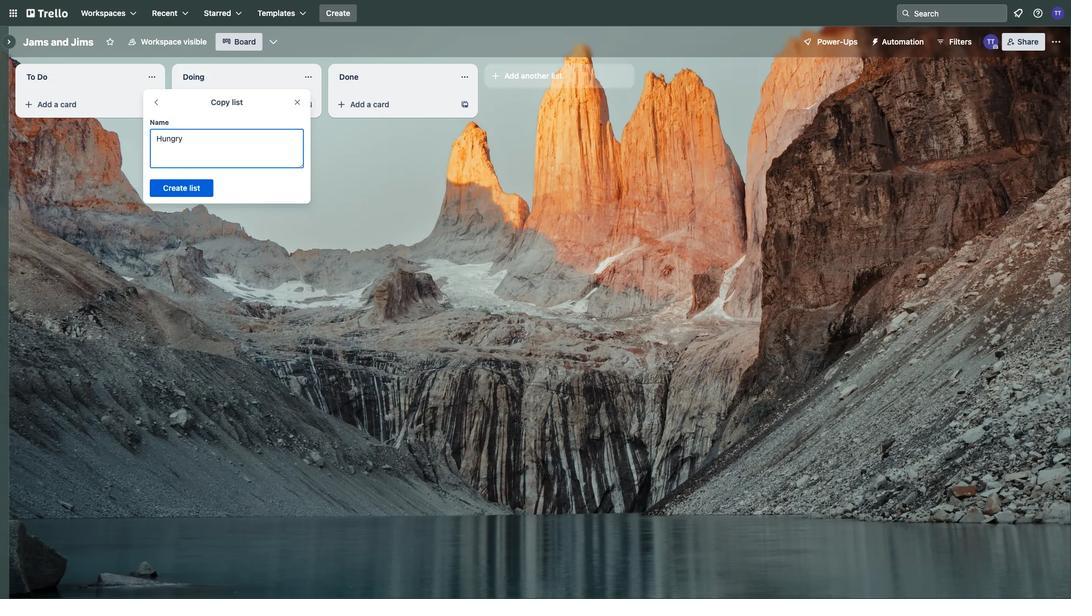 Task type: locate. For each thing, give the bounding box(es) containing it.
1 horizontal spatial a
[[210, 100, 215, 109]]

list right copy
[[232, 98, 243, 107]]

add for to do's add a card button
[[37, 100, 52, 109]]

power-ups button
[[796, 33, 864, 51]]

0 vertical spatial terry turtle (terryturtle) image
[[1051, 7, 1065, 20]]

2 create from template… image from the left
[[304, 100, 313, 109]]

add down the do
[[37, 100, 52, 109]]

1 horizontal spatial list
[[551, 71, 562, 80]]

search image
[[902, 9, 910, 18]]

add a card button down 'done' text box
[[333, 96, 456, 113]]

1 add a card from the left
[[37, 100, 77, 109]]

0 horizontal spatial create from template… image
[[148, 100, 156, 109]]

3 add a card button from the left
[[333, 96, 456, 113]]

starred
[[204, 9, 231, 18]]

create from template… image for doing
[[304, 100, 313, 109]]

0 horizontal spatial add a card button
[[20, 96, 143, 113]]

a down to do text field
[[54, 100, 58, 109]]

another
[[521, 71, 549, 80]]

templates button
[[251, 4, 313, 22]]

2 horizontal spatial add a card button
[[333, 96, 456, 113]]

1 horizontal spatial add a card button
[[176, 96, 300, 113]]

3 card from the left
[[373, 100, 389, 109]]

workspaces
[[81, 9, 126, 18]]

board link
[[216, 33, 263, 51]]

create from template… image
[[148, 100, 156, 109], [304, 100, 313, 109]]

workspace
[[141, 37, 182, 46]]

add inside button
[[505, 71, 519, 80]]

3 a from the left
[[367, 100, 371, 109]]

card down doing text box
[[217, 100, 233, 109]]

primary element
[[0, 0, 1071, 26]]

1 horizontal spatial create from template… image
[[304, 100, 313, 109]]

add for add another list button
[[505, 71, 519, 80]]

2 add a card button from the left
[[176, 96, 300, 113]]

add
[[505, 71, 519, 80], [37, 100, 52, 109], [194, 100, 208, 109], [350, 100, 365, 109]]

power-ups
[[818, 37, 858, 46]]

0 vertical spatial list
[[551, 71, 562, 80]]

add a card button
[[20, 96, 143, 113], [176, 96, 300, 113], [333, 96, 456, 113]]

card down 'done' text box
[[373, 100, 389, 109]]

terry turtle (terryturtle) image right filters
[[984, 34, 999, 50]]

automation
[[882, 37, 924, 46]]

show menu image
[[1051, 36, 1062, 47]]

add a card button down to do text field
[[20, 96, 143, 113]]

do
[[37, 72, 47, 82]]

workspace visible
[[141, 37, 207, 46]]

2 horizontal spatial add a card
[[350, 100, 389, 109]]

add down done
[[350, 100, 365, 109]]

2 horizontal spatial card
[[373, 100, 389, 109]]

add a card down the do
[[37, 100, 77, 109]]

to do
[[26, 72, 47, 82]]

starred button
[[197, 4, 249, 22]]

3 add a card from the left
[[350, 100, 389, 109]]

1 card from the left
[[60, 100, 77, 109]]

card down to do text field
[[60, 100, 77, 109]]

None submit
[[150, 180, 213, 197]]

list
[[551, 71, 562, 80], [232, 98, 243, 107]]

1 horizontal spatial terry turtle (terryturtle) image
[[1051, 7, 1065, 20]]

1 create from template… image from the left
[[148, 100, 156, 109]]

2 horizontal spatial a
[[367, 100, 371, 109]]

1 a from the left
[[54, 100, 58, 109]]

ups
[[843, 37, 858, 46]]

0 horizontal spatial add a card
[[37, 100, 77, 109]]

0 horizontal spatial terry turtle (terryturtle) image
[[984, 34, 999, 50]]

a for to do
[[54, 100, 58, 109]]

0 horizontal spatial a
[[54, 100, 58, 109]]

add another list button
[[485, 64, 634, 88]]

add a card down doing
[[194, 100, 233, 109]]

automation button
[[867, 33, 931, 51]]

a
[[54, 100, 58, 109], [210, 100, 215, 109], [367, 100, 371, 109]]

1 add a card button from the left
[[20, 96, 143, 113]]

terry turtle (terryturtle) image right open information menu icon
[[1051, 7, 1065, 20]]

add left another
[[505, 71, 519, 80]]

add a card button down doing text box
[[176, 96, 300, 113]]

name
[[150, 118, 169, 126]]

share button
[[1002, 33, 1045, 51]]

terry turtle (terryturtle) image
[[1051, 7, 1065, 20], [984, 34, 999, 50]]

Done text field
[[333, 68, 454, 86]]

a down doing text box
[[210, 100, 215, 109]]

list right another
[[551, 71, 562, 80]]

recent button
[[145, 4, 195, 22]]

a down 'done' text box
[[367, 100, 371, 109]]

1 horizontal spatial card
[[217, 100, 233, 109]]

2 add a card from the left
[[194, 100, 233, 109]]

Board name text field
[[18, 33, 99, 51]]

1 vertical spatial terry turtle (terryturtle) image
[[984, 34, 999, 50]]

0 horizontal spatial list
[[232, 98, 243, 107]]

workspace visible button
[[121, 33, 213, 51]]

card
[[60, 100, 77, 109], [217, 100, 233, 109], [373, 100, 389, 109]]

0 horizontal spatial card
[[60, 100, 77, 109]]

add a card down done
[[350, 100, 389, 109]]

To Do text field
[[150, 129, 304, 169]]

1 horizontal spatial add a card
[[194, 100, 233, 109]]

add a card
[[37, 100, 77, 109], [194, 100, 233, 109], [350, 100, 389, 109]]



Task type: describe. For each thing, give the bounding box(es) containing it.
add a card button for done
[[333, 96, 456, 113]]

jams and jims
[[23, 36, 94, 48]]

jams
[[23, 36, 49, 48]]

recent
[[152, 9, 178, 18]]

add a card for done
[[350, 100, 389, 109]]

customize views image
[[268, 36, 279, 47]]

done
[[339, 72, 359, 82]]

create button
[[319, 4, 357, 22]]

copy
[[211, 98, 230, 107]]

add a card for to do
[[37, 100, 77, 109]]

2 a from the left
[[210, 100, 215, 109]]

add left copy
[[194, 100, 208, 109]]

add for add a card button associated with done
[[350, 100, 365, 109]]

workspaces button
[[74, 4, 143, 22]]

Doing text field
[[176, 68, 297, 86]]

templates
[[258, 9, 295, 18]]

create
[[326, 9, 350, 18]]

to
[[26, 72, 35, 82]]

sm image
[[867, 33, 882, 48]]

card for to do
[[60, 100, 77, 109]]

add a card button for doing
[[176, 96, 300, 113]]

doing
[[183, 72, 205, 82]]

switch to… image
[[8, 8, 19, 19]]

star or unstar board image
[[106, 37, 114, 46]]

power-
[[818, 37, 843, 46]]

create from template… image
[[460, 100, 469, 109]]

jims
[[71, 36, 94, 48]]

list inside add another list button
[[551, 71, 562, 80]]

board
[[234, 37, 256, 46]]

add a card button for to do
[[20, 96, 143, 113]]

create from template… image for to do
[[148, 100, 156, 109]]

1 vertical spatial list
[[232, 98, 243, 107]]

0 notifications image
[[1012, 7, 1025, 20]]

and
[[51, 36, 69, 48]]

a for done
[[367, 100, 371, 109]]

add another list
[[505, 71, 562, 80]]

filters button
[[933, 33, 975, 51]]

2 card from the left
[[217, 100, 233, 109]]

this member is an admin of this board. image
[[993, 45, 998, 50]]

back to home image
[[26, 4, 68, 22]]

visible
[[184, 37, 207, 46]]

To Do text field
[[20, 68, 141, 86]]

open information menu image
[[1033, 8, 1044, 19]]

share
[[1018, 37, 1039, 46]]

copy list
[[211, 98, 243, 107]]

filters
[[949, 37, 972, 46]]

Search field
[[910, 5, 1007, 21]]

card for done
[[373, 100, 389, 109]]



Task type: vqa. For each thing, say whether or not it's contained in the screenshot.
'Do'
yes



